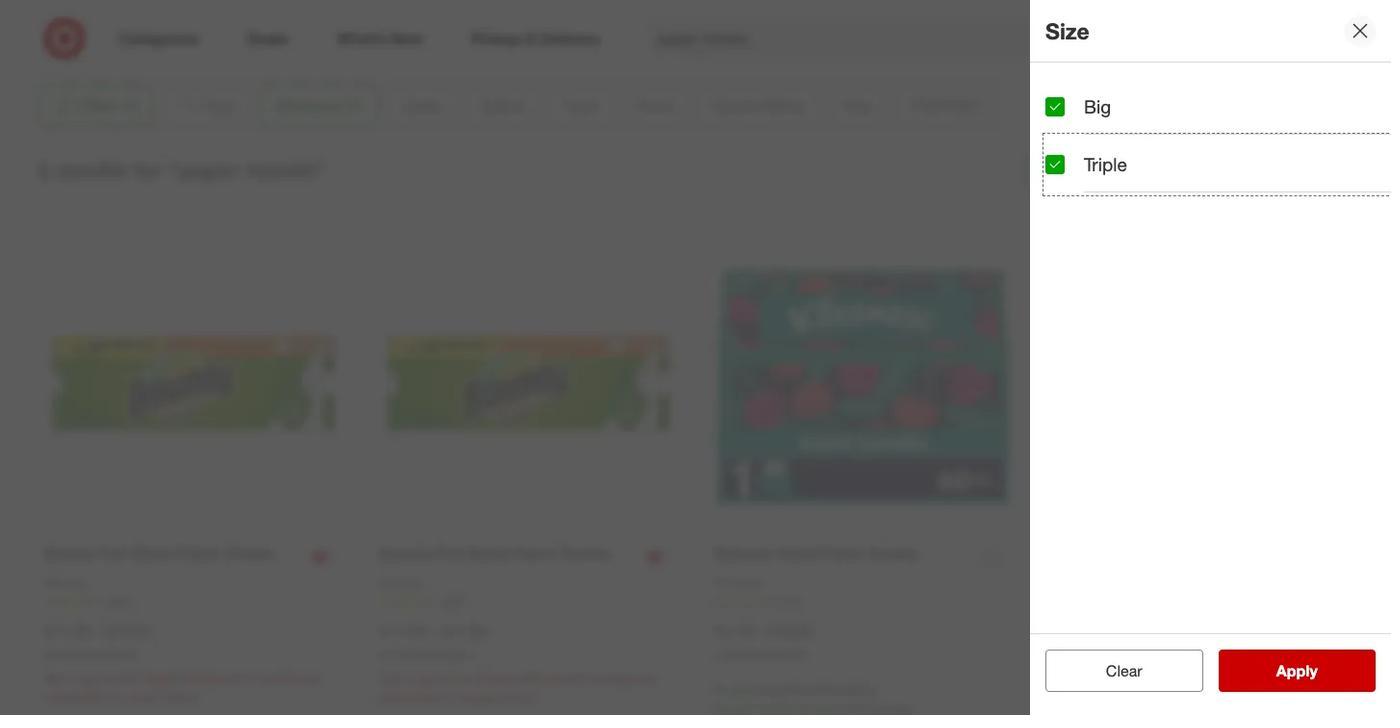 Task type: locate. For each thing, give the bounding box(es) containing it.
size
[[1046, 17, 1090, 44]]

for
[[133, 156, 163, 183]]

1 4559 from the left
[[104, 594, 130, 609]]

north
[[108, 648, 138, 663], [444, 648, 473, 663], [779, 648, 808, 663], [841, 682, 875, 698]]

3 - from the left
[[757, 623, 763, 642]]

size dialog
[[1031, 0, 1392, 716]]

Big checkbox
[[1046, 97, 1065, 116]]

What can we help you find? suggestions appear below search field
[[647, 17, 1127, 60]]

1 $27.69 from the left
[[105, 623, 151, 642]]

results
[[56, 156, 127, 183]]

0 horizontal spatial 4559 link
[[44, 593, 342, 610]]

4559
[[104, 594, 130, 609], [439, 594, 465, 609]]

4559 link
[[44, 593, 342, 610], [380, 593, 677, 610]]

0 horizontal spatial $27.69
[[105, 623, 151, 642]]

apply
[[1277, 662, 1318, 681]]

2 4559 from the left
[[439, 594, 465, 609]]

-
[[95, 623, 101, 642], [430, 623, 436, 642], [757, 623, 763, 642]]

$11.99 - $27.69 at charlotte north
[[44, 623, 151, 663], [380, 623, 486, 663]]

2 horizontal spatial -
[[757, 623, 763, 642]]

$3.19 - $18.99 at charlotte north
[[715, 623, 813, 663]]

charlotte
[[57, 648, 105, 663], [393, 648, 440, 663], [728, 648, 776, 663], [781, 682, 837, 698]]

in
[[715, 682, 726, 698]]

1 horizontal spatial $11.99
[[380, 623, 426, 642]]

0 horizontal spatial $11.99 - $27.69 at charlotte north
[[44, 623, 151, 663]]

1 horizontal spatial 4559 link
[[380, 593, 677, 610]]

$11.99
[[44, 623, 90, 642], [380, 623, 426, 642]]

0 horizontal spatial 4559
[[104, 594, 130, 609]]

$27.69 for second 4559 link from right
[[105, 623, 151, 642]]

1 $11.99 - $27.69 at charlotte north from the left
[[44, 623, 151, 663]]

1 horizontal spatial $11.99 - $27.69 at charlotte north
[[380, 623, 486, 663]]

3190 link
[[715, 593, 1012, 610]]

1 horizontal spatial -
[[430, 623, 436, 642]]

stock
[[729, 682, 762, 698]]

0 horizontal spatial -
[[95, 623, 101, 642]]

2 4559 link from the left
[[380, 593, 677, 610]]

$18.99
[[767, 623, 813, 642]]

2 $11.99 - $27.69 at charlotte north from the left
[[380, 623, 486, 663]]

4559 for second 4559 link from right
[[104, 594, 130, 609]]

at inside $3.19 - $18.99 at charlotte north
[[715, 648, 725, 663]]

at
[[1218, 173, 1232, 192], [44, 648, 54, 663], [380, 648, 389, 663], [715, 648, 725, 663], [766, 682, 778, 698]]

1 4559 link from the left
[[44, 593, 342, 610]]

1 horizontal spatial $27.69
[[440, 623, 486, 642]]

1 horizontal spatial 4559
[[439, 594, 465, 609]]

2 $27.69 from the left
[[440, 623, 486, 642]]

0 horizontal spatial $11.99
[[44, 623, 90, 642]]

4559 for first 4559 link from right
[[439, 594, 465, 609]]

$27.69
[[105, 623, 151, 642], [440, 623, 486, 642]]



Task type: describe. For each thing, give the bounding box(es) containing it.
in stock at  charlotte north
[[715, 682, 875, 698]]

3190
[[774, 594, 800, 609]]

$3.19
[[715, 623, 752, 642]]

apply button
[[1219, 650, 1377, 693]]

advertisement region
[[118, 0, 1274, 45]]

charlotte inside $3.19 - $18.99 at charlotte north
[[728, 648, 776, 663]]

3 results for "paper towels"
[[37, 156, 325, 183]]

- inside $3.19 - $18.99 at charlotte north
[[757, 623, 763, 642]]

north inside $3.19 - $18.99 at charlotte north
[[779, 648, 808, 663]]

"paper
[[169, 156, 241, 183]]

$27.69 for first 4559 link from right
[[440, 623, 486, 642]]

1 - from the left
[[95, 623, 101, 642]]

Triple checkbox
[[1046, 155, 1065, 174]]

towels"
[[247, 156, 325, 183]]

1 $11.99 from the left
[[44, 623, 90, 642]]

triple
[[1085, 153, 1128, 175]]

clear
[[1107, 662, 1143, 681]]

big
[[1085, 95, 1112, 118]]

3
[[37, 156, 49, 183]]

2 - from the left
[[430, 623, 436, 642]]

clear button
[[1046, 650, 1204, 693]]

2 $11.99 from the left
[[380, 623, 426, 642]]



Task type: vqa. For each thing, say whether or not it's contained in the screenshot.
Add to cart ADD
no



